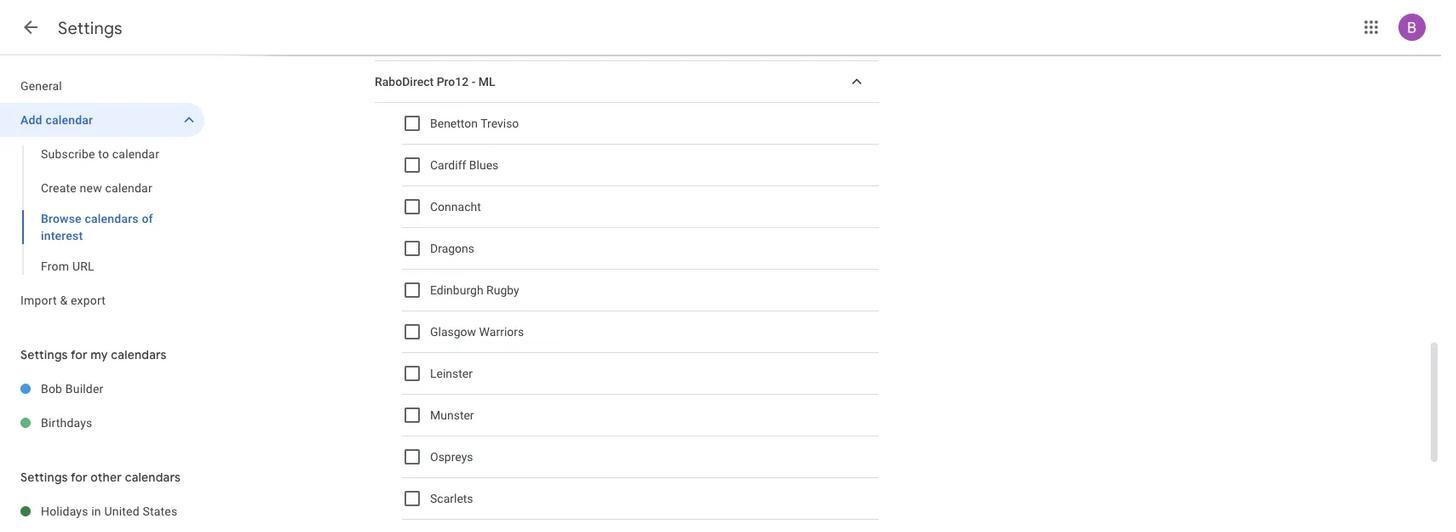 Task type: describe. For each thing, give the bounding box(es) containing it.
settings for my calendars
[[20, 348, 167, 362]]

cardiff
[[430, 158, 466, 172]]

bob
[[41, 382, 62, 396]]

1 vertical spatial tree item
[[402, 520, 879, 531]]

add calendar
[[20, 113, 93, 127]]

browse
[[41, 212, 82, 226]]

munster
[[430, 409, 474, 423]]

group containing subscribe to calendar
[[0, 137, 204, 284]]

go back image
[[20, 17, 41, 37]]

dragons
[[430, 242, 474, 256]]

settings for settings for other calendars
[[20, 470, 68, 485]]

glasgow
[[430, 325, 476, 339]]

treviso
[[481, 116, 519, 131]]

calendars inside browse calendars of interest
[[85, 212, 139, 226]]

united
[[104, 505, 139, 519]]

holidays in united states
[[41, 505, 177, 519]]

holidays in united states link
[[41, 495, 204, 529]]

url
[[72, 259, 94, 273]]

export
[[71, 293, 106, 307]]

calendar inside tree item
[[45, 113, 93, 127]]

rugby
[[486, 283, 519, 297]]

states
[[143, 505, 177, 519]]

create
[[41, 181, 77, 195]]

holidays
[[41, 505, 88, 519]]

pro12
[[437, 75, 469, 89]]

tree containing general
[[0, 69, 204, 318]]

calendars for my
[[111, 348, 167, 362]]

rabodirect pro12 - ml tree item
[[375, 61, 879, 103]]

warriors
[[479, 325, 524, 339]]

glasgow warriors
[[430, 325, 524, 339]]

benetton treviso
[[430, 116, 519, 131]]

calendar for subscribe to calendar
[[112, 147, 159, 161]]

settings for my calendars tree
[[0, 372, 204, 440]]

&
[[60, 293, 68, 307]]

edinburgh
[[430, 283, 483, 297]]

0 vertical spatial tree item
[[375, 20, 879, 61]]

birthdays link
[[41, 406, 204, 440]]

add
[[20, 113, 42, 127]]

calendar for create new calendar
[[105, 181, 152, 195]]



Task type: locate. For each thing, give the bounding box(es) containing it.
for for my
[[71, 348, 88, 362]]

calendar up of
[[105, 181, 152, 195]]

2 vertical spatial calendars
[[125, 470, 181, 485]]

calendar right to
[[112, 147, 159, 161]]

settings for settings
[[58, 17, 122, 39]]

subscribe to calendar
[[41, 147, 159, 161]]

scarlets
[[430, 492, 473, 506]]

browse calendars of interest
[[41, 212, 153, 243]]

create new calendar
[[41, 181, 152, 195]]

blues
[[469, 158, 499, 172]]

in
[[91, 505, 101, 519]]

2 vertical spatial settings
[[20, 470, 68, 485]]

edinburgh rugby
[[430, 283, 519, 297]]

group
[[0, 137, 204, 284]]

birthdays
[[41, 416, 92, 430]]

from url
[[41, 259, 94, 273]]

my
[[91, 348, 108, 362]]

connacht
[[430, 200, 481, 214]]

for
[[71, 348, 88, 362], [71, 470, 88, 485]]

general
[[20, 79, 62, 93]]

new
[[80, 181, 102, 195]]

0 vertical spatial for
[[71, 348, 88, 362]]

1 vertical spatial settings
[[20, 348, 68, 362]]

other
[[91, 470, 122, 485]]

2 for from the top
[[71, 470, 88, 485]]

1 vertical spatial calendars
[[111, 348, 167, 362]]

for left my
[[71, 348, 88, 362]]

for for other
[[71, 470, 88, 485]]

calendars up states on the bottom left
[[125, 470, 181, 485]]

settings up bob
[[20, 348, 68, 362]]

tree item
[[375, 20, 879, 61], [402, 520, 879, 531]]

subscribe
[[41, 147, 95, 161]]

settings for other calendars
[[20, 470, 181, 485]]

rabodirect pro12 - ml
[[375, 75, 495, 89]]

calendars
[[85, 212, 139, 226], [111, 348, 167, 362], [125, 470, 181, 485]]

1 vertical spatial for
[[71, 470, 88, 485]]

birthdays tree item
[[0, 406, 204, 440]]

settings for settings for my calendars
[[20, 348, 68, 362]]

0 vertical spatial calendars
[[85, 212, 139, 226]]

1 for from the top
[[71, 348, 88, 362]]

0 vertical spatial settings
[[58, 17, 122, 39]]

settings right 'go back' image
[[58, 17, 122, 39]]

settings
[[58, 17, 122, 39], [20, 348, 68, 362], [20, 470, 68, 485]]

-
[[472, 75, 475, 89]]

import
[[20, 293, 57, 307]]

builder
[[65, 382, 103, 396]]

benetton
[[430, 116, 478, 131]]

add calendar tree item
[[0, 103, 204, 137]]

calendars right my
[[111, 348, 167, 362]]

from
[[41, 259, 69, 273]]

import & export
[[20, 293, 106, 307]]

calendars for other
[[125, 470, 181, 485]]

calendar up subscribe on the top
[[45, 113, 93, 127]]

holidays in united states tree item
[[0, 495, 204, 529]]

tree
[[0, 69, 204, 318]]

of
[[142, 212, 153, 226]]

rabodirect
[[375, 75, 434, 89]]

settings up the "holidays" at the bottom of the page
[[20, 470, 68, 485]]

leinster
[[430, 367, 473, 381]]

calendars down create new calendar
[[85, 212, 139, 226]]

settings heading
[[58, 17, 122, 39]]

2 vertical spatial calendar
[[105, 181, 152, 195]]

bob builder
[[41, 382, 103, 396]]

ospreys
[[430, 450, 473, 464]]

to
[[98, 147, 109, 161]]

interest
[[41, 229, 83, 243]]

0 vertical spatial calendar
[[45, 113, 93, 127]]

ml
[[478, 75, 495, 89]]

calendar
[[45, 113, 93, 127], [112, 147, 159, 161], [105, 181, 152, 195]]

for left other
[[71, 470, 88, 485]]

cardiff blues
[[430, 158, 499, 172]]

1 vertical spatial calendar
[[112, 147, 159, 161]]

bob builder tree item
[[0, 372, 204, 406]]



Task type: vqa. For each thing, say whether or not it's contained in the screenshot.
the to the left
no



